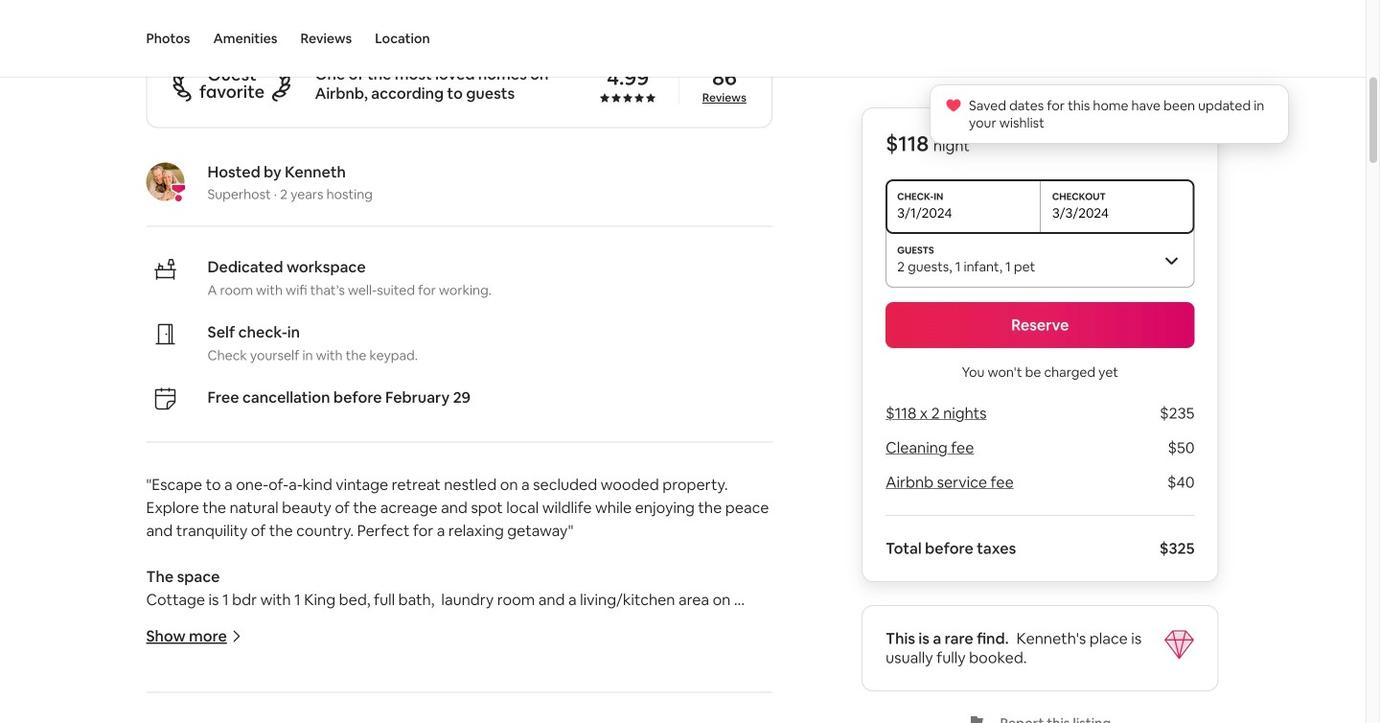 Task type: vqa. For each thing, say whether or not it's contained in the screenshot.
apartment.
no



Task type: locate. For each thing, give the bounding box(es) containing it.
group
[[930, 84, 1290, 144]]

host profile picture image
[[146, 162, 185, 201]]



